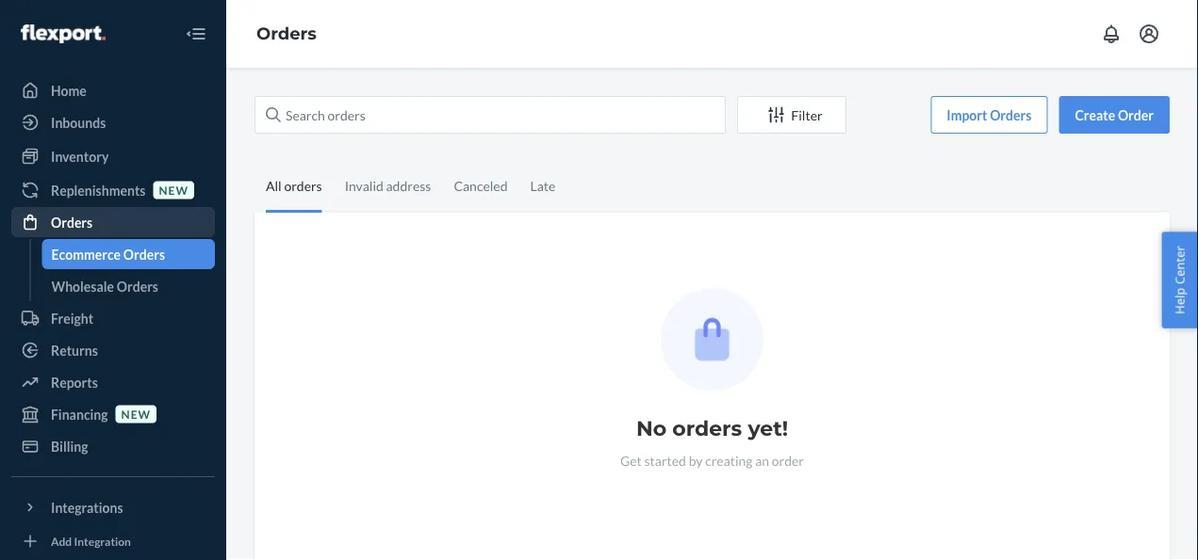 Task type: vqa. For each thing, say whether or not it's contained in the screenshot.
and
no



Task type: locate. For each thing, give the bounding box(es) containing it.
get
[[620, 453, 642, 469]]

wholesale
[[51, 279, 114, 295]]

orders right import
[[990, 107, 1032, 123]]

replenishments
[[51, 182, 146, 198]]

orders
[[256, 23, 317, 44], [990, 107, 1032, 123], [51, 214, 93, 230], [123, 247, 165, 263], [117, 279, 158, 295]]

freight link
[[11, 304, 215, 334]]

creating
[[705, 453, 753, 469]]

new down inventory link
[[159, 183, 188, 197]]

help center button
[[1162, 232, 1198, 329]]

orders up wholesale orders link
[[123, 247, 165, 263]]

wholesale orders link
[[42, 271, 215, 302]]

0 vertical spatial orders
[[284, 178, 322, 194]]

help center
[[1171, 246, 1188, 315]]

billing link
[[11, 432, 215, 462]]

reports
[[51, 375, 98, 391]]

0 vertical spatial new
[[159, 183, 188, 197]]

create
[[1075, 107, 1115, 123]]

1 vertical spatial new
[[121, 408, 151, 421]]

integration
[[74, 535, 131, 549]]

new
[[159, 183, 188, 197], [121, 408, 151, 421]]

order
[[772, 453, 804, 469]]

new down reports 'link'
[[121, 408, 151, 421]]

orders link up ecommerce orders
[[11, 207, 215, 238]]

1 vertical spatial orders
[[672, 416, 742, 442]]

0 vertical spatial orders link
[[256, 23, 317, 44]]

orders link
[[256, 23, 317, 44], [11, 207, 215, 238]]

filter
[[791, 107, 823, 123]]

1 horizontal spatial orders
[[672, 416, 742, 442]]

orders up ecommerce at the top left of page
[[51, 214, 93, 230]]

1 horizontal spatial new
[[159, 183, 188, 197]]

0 horizontal spatial orders
[[284, 178, 322, 194]]

orders down ecommerce orders link
[[117, 279, 158, 295]]

filter button
[[737, 96, 846, 134]]

1 horizontal spatial orders link
[[256, 23, 317, 44]]

orders inside button
[[990, 107, 1032, 123]]

ecommerce orders
[[51, 247, 165, 263]]

canceled
[[454, 178, 508, 194]]

import orders button
[[931, 96, 1048, 134]]

0 horizontal spatial new
[[121, 408, 151, 421]]

by
[[689, 453, 703, 469]]

add
[[51, 535, 72, 549]]

orders right all
[[284, 178, 322, 194]]

orders up get started by creating an order
[[672, 416, 742, 442]]

0 horizontal spatial orders link
[[11, 207, 215, 238]]

orders
[[284, 178, 322, 194], [672, 416, 742, 442]]

home link
[[11, 75, 215, 106]]

late
[[530, 178, 556, 194]]

add integration
[[51, 535, 131, 549]]

flexport logo image
[[21, 24, 105, 43]]

orders for wholesale orders
[[117, 279, 158, 295]]

all
[[266, 178, 282, 194]]

get started by creating an order
[[620, 453, 804, 469]]

orders link up search icon
[[256, 23, 317, 44]]

import orders
[[947, 107, 1032, 123]]



Task type: describe. For each thing, give the bounding box(es) containing it.
yet!
[[748, 416, 788, 442]]

integrations button
[[11, 493, 215, 523]]

returns link
[[11, 336, 215, 366]]

inventory link
[[11, 141, 215, 172]]

help
[[1171, 288, 1188, 315]]

orders for import orders
[[990, 107, 1032, 123]]

orders for no
[[672, 416, 742, 442]]

open account menu image
[[1138, 23, 1160, 45]]

address
[[386, 178, 431, 194]]

freight
[[51, 311, 93, 327]]

close navigation image
[[185, 23, 207, 45]]

home
[[51, 82, 87, 99]]

empty list image
[[661, 288, 764, 391]]

returns
[[51, 343, 98, 359]]

import
[[947, 107, 987, 123]]

started
[[644, 453, 686, 469]]

an
[[755, 453, 769, 469]]

invalid address
[[345, 178, 431, 194]]

no orders yet!
[[636, 416, 788, 442]]

open notifications image
[[1100, 23, 1123, 45]]

no
[[636, 416, 667, 442]]

order
[[1118, 107, 1154, 123]]

invalid
[[345, 178, 383, 194]]

ecommerce
[[51, 247, 121, 263]]

Search orders text field
[[255, 96, 726, 134]]

orders up search icon
[[256, 23, 317, 44]]

billing
[[51, 439, 88, 455]]

inventory
[[51, 148, 109, 164]]

create order
[[1075, 107, 1154, 123]]

reports link
[[11, 368, 215, 398]]

1 vertical spatial orders link
[[11, 207, 215, 238]]

inbounds
[[51, 115, 106, 131]]

new for replenishments
[[159, 183, 188, 197]]

integrations
[[51, 500, 123, 516]]

create order link
[[1059, 96, 1170, 134]]

orders for ecommerce orders
[[123, 247, 165, 263]]

add integration link
[[11, 531, 215, 553]]

new for financing
[[121, 408, 151, 421]]

wholesale orders
[[51, 279, 158, 295]]

all orders
[[266, 178, 322, 194]]

orders for all
[[284, 178, 322, 194]]

search image
[[266, 107, 281, 123]]

inbounds link
[[11, 107, 215, 138]]

center
[[1171, 246, 1188, 285]]

financing
[[51, 407, 108, 423]]

ecommerce orders link
[[42, 239, 215, 270]]



